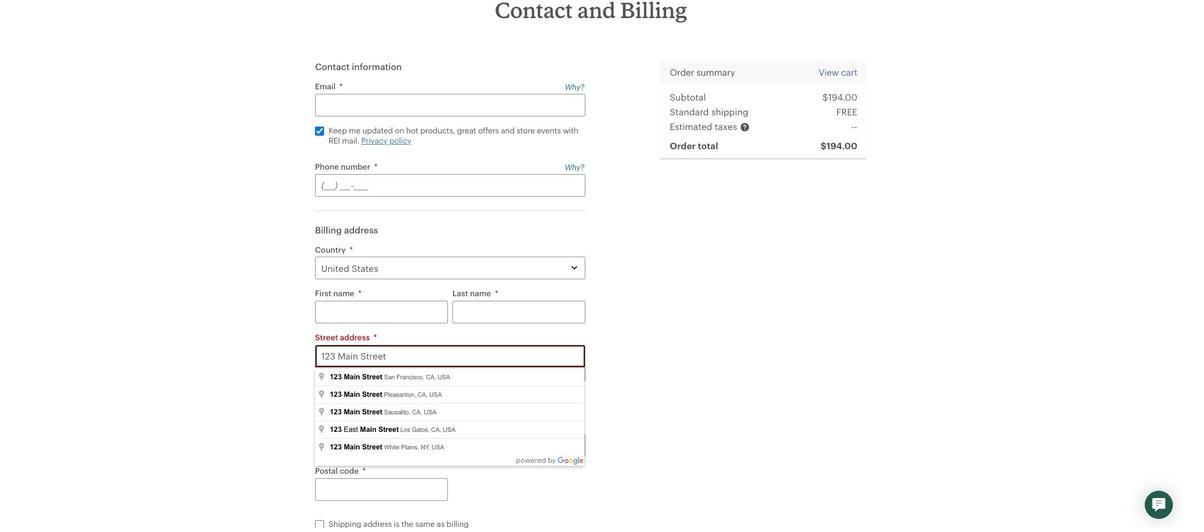 Task type: vqa. For each thing, say whether or not it's contained in the screenshot.
The Megasleep to the middle
no



Task type: locate. For each thing, give the bounding box(es) containing it.
3 marker image from the top
[[318, 425, 326, 436]]

2 marker image from the top
[[318, 408, 326, 419]]

None checkbox
[[315, 127, 324, 136], [315, 520, 324, 529], [315, 127, 324, 136], [315, 520, 324, 529]]

Postal code text field
[[315, 479, 448, 501]]

City text field
[[315, 434, 448, 457]]

marker image
[[318, 372, 326, 384], [318, 408, 326, 419], [318, 425, 326, 436], [318, 443, 326, 454]]

Email email field
[[315, 94, 586, 116]]



Task type: describe. For each thing, give the bounding box(es) containing it.
4 marker image from the top
[[318, 443, 326, 454]]

Phone number telephone field
[[315, 174, 586, 197]]

Street address text field
[[315, 345, 586, 368]]

order total element
[[803, 138, 858, 153]]

live chat image
[[1153, 499, 1167, 512]]

First name text field
[[315, 301, 448, 323]]

1 marker image from the top
[[318, 372, 326, 384]]

Last name text field
[[453, 301, 586, 323]]

marker image
[[318, 390, 326, 401]]

contact information: email address element
[[315, 81, 586, 153]]



